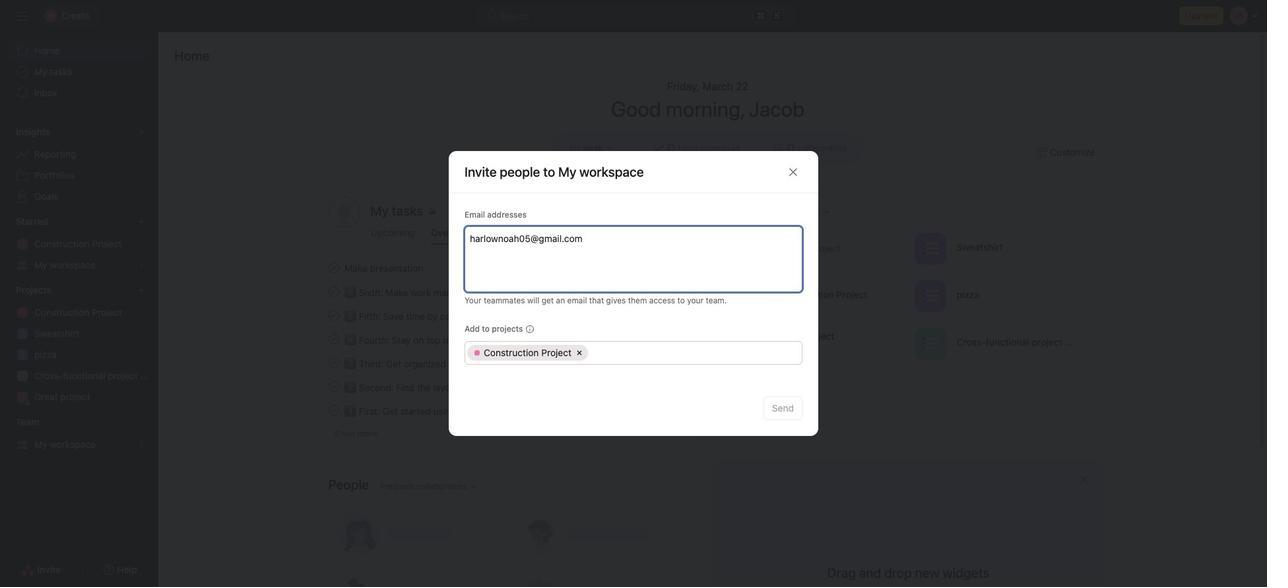 Task type: vqa. For each thing, say whether or not it's contained in the screenshot.
2nd list icon from the bottom
yes



Task type: locate. For each thing, give the bounding box(es) containing it.
0 vertical spatial mark complete image
[[326, 284, 342, 300]]

6 mark complete checkbox from the top
[[326, 403, 342, 419]]

2 mark complete image from the top
[[326, 308, 342, 323]]

3 mark complete image from the top
[[326, 331, 342, 347]]

dismiss image
[[1079, 475, 1090, 485]]

mark complete image for 1st mark complete option
[[326, 260, 342, 276]]

hide sidebar image
[[17, 11, 28, 21]]

list image
[[922, 241, 938, 256], [922, 288, 938, 304]]

global element
[[0, 32, 158, 112]]

mark complete image
[[326, 260, 342, 276], [326, 308, 342, 323], [326, 331, 342, 347], [326, 355, 342, 371], [326, 403, 342, 419]]

5 mark complete checkbox from the top
[[326, 355, 342, 371]]

1 vertical spatial mark complete image
[[326, 379, 342, 395]]

1 mark complete image from the top
[[326, 260, 342, 276]]

1 vertical spatial list image
[[922, 288, 938, 304]]

row
[[465, 342, 802, 364], [465, 342, 802, 364]]

board image
[[743, 288, 759, 304]]

teams element
[[0, 411, 158, 458]]

dialog
[[449, 151, 819, 436], [449, 151, 819, 436]]

4 mark complete image from the top
[[326, 355, 342, 371]]

mark complete image for 3rd mark complete option from the bottom of the page
[[326, 331, 342, 347]]

Mark complete checkbox
[[326, 260, 342, 276], [326, 284, 342, 300], [326, 308, 342, 323], [326, 331, 342, 347], [326, 355, 342, 371], [326, 403, 342, 419]]

name@gmail.com, name@gmail.com, … text field
[[470, 230, 795, 246]]

list image
[[922, 336, 938, 352]]

mark complete image for fourth mark complete option from the bottom
[[326, 308, 342, 323]]

close this dialog image
[[788, 167, 799, 177]]

0 vertical spatial list image
[[922, 241, 938, 256]]

cell
[[467, 345, 588, 361], [467, 345, 588, 361], [590, 345, 798, 361], [590, 345, 798, 361]]

list item
[[730, 228, 909, 269], [313, 280, 703, 304], [313, 304, 703, 327], [313, 327, 703, 351], [313, 351, 703, 375]]

mark complete image
[[326, 284, 342, 300], [326, 379, 342, 395]]

5 mark complete image from the top
[[326, 403, 342, 419]]

insights element
[[0, 120, 158, 210]]

starred element
[[0, 210, 158, 279]]



Task type: describe. For each thing, give the bounding box(es) containing it.
mark complete image for second mark complete option from the bottom of the page
[[326, 355, 342, 371]]

Mark complete checkbox
[[326, 379, 342, 395]]

1 list image from the top
[[922, 241, 938, 256]]

board image
[[743, 336, 759, 352]]

2 list image from the top
[[922, 288, 938, 304]]

1 mark complete image from the top
[[326, 284, 342, 300]]

4 mark complete checkbox from the top
[[326, 331, 342, 347]]

1 mark complete checkbox from the top
[[326, 260, 342, 276]]

row for more information image
[[465, 342, 802, 364]]

add profile photo image
[[328, 197, 360, 228]]

row for more information icon
[[465, 342, 802, 364]]

mark complete image for 1st mark complete option from the bottom of the page
[[326, 403, 342, 419]]

name@gmail.com, name@gmail.com, … text field
[[470, 230, 795, 246]]

3 mark complete checkbox from the top
[[326, 308, 342, 323]]

2 mark complete checkbox from the top
[[326, 284, 342, 300]]

2 mark complete image from the top
[[326, 379, 342, 395]]

projects element
[[0, 279, 158, 411]]

more information image
[[526, 325, 534, 333]]

more information image
[[526, 325, 534, 333]]

close this dialog image
[[788, 167, 799, 177]]



